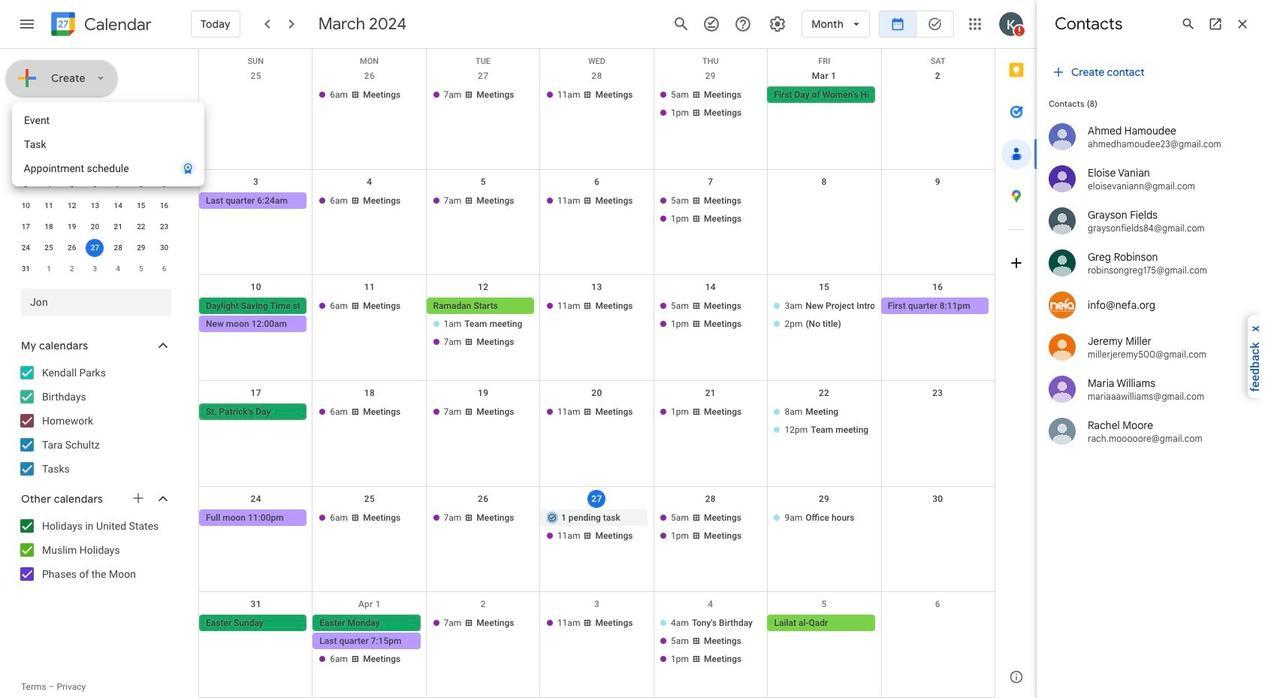 Task type: locate. For each thing, give the bounding box(es) containing it.
6 element
[[86, 176, 104, 194]]

heading inside calendar element
[[81, 15, 152, 33]]

tab list
[[996, 49, 1038, 656]]

heading
[[81, 15, 152, 33]]

29 element
[[132, 239, 150, 257]]

None search field
[[0, 283, 186, 316]]

march 2024 grid
[[14, 132, 176, 280]]

row group
[[14, 153, 176, 280]]

grid
[[198, 49, 995, 698]]

cell
[[199, 86, 313, 123], [654, 86, 768, 123], [130, 153, 153, 174], [654, 192, 768, 228], [768, 192, 882, 228], [84, 238, 107, 259], [199, 298, 313, 352], [427, 298, 540, 352], [654, 298, 768, 352], [768, 298, 882, 352], [768, 404, 882, 440], [540, 509, 654, 546], [654, 509, 768, 546], [313, 615, 427, 669], [654, 615, 768, 669]]

14 element
[[109, 197, 127, 215]]

add other calendars image
[[131, 491, 146, 506]]

other calendars list
[[3, 514, 186, 586]]

side panel section
[[995, 49, 1038, 698]]

28 element
[[109, 239, 127, 257]]

calendar element
[[48, 9, 152, 42]]

main drawer image
[[18, 15, 36, 33]]

31 element
[[17, 260, 35, 278]]

23 element
[[155, 218, 173, 236]]

10 element
[[17, 197, 35, 215]]

18 element
[[40, 218, 58, 236]]

5 element
[[63, 176, 81, 194]]

april 2 element
[[63, 260, 81, 278]]

16 element
[[155, 197, 173, 215]]

27, today element
[[86, 239, 104, 257]]

9 element
[[155, 176, 173, 194]]

february 27 element
[[63, 155, 81, 173]]

april 5 element
[[132, 260, 150, 278]]

my calendars list
[[3, 361, 186, 481]]

april 1 element
[[40, 260, 58, 278]]

30 element
[[155, 239, 173, 257]]

12 element
[[63, 197, 81, 215]]

25 element
[[40, 239, 58, 257]]

row
[[199, 49, 995, 66], [199, 64, 995, 170], [14, 132, 176, 153], [14, 153, 176, 174], [199, 170, 995, 275], [14, 174, 176, 195], [14, 195, 176, 216], [14, 216, 176, 238], [14, 238, 176, 259], [14, 259, 176, 280], [199, 275, 995, 381], [199, 381, 995, 487], [199, 487, 995, 593], [199, 593, 995, 698]]



Task type: describe. For each thing, give the bounding box(es) containing it.
19 element
[[63, 218, 81, 236]]

24 element
[[17, 239, 35, 257]]

15 element
[[132, 197, 150, 215]]

Search for people text field
[[30, 289, 162, 316]]

21 element
[[109, 218, 127, 236]]

7 element
[[109, 176, 127, 194]]

february 29 element
[[109, 155, 127, 173]]

8 element
[[132, 176, 150, 194]]

april 6 element
[[155, 260, 173, 278]]

20 element
[[86, 218, 104, 236]]

4 element
[[40, 176, 58, 194]]

february 25 element
[[17, 155, 35, 173]]

tab list inside side panel section
[[996, 49, 1038, 656]]

february 28 element
[[86, 155, 104, 173]]

settings menu image
[[769, 15, 787, 33]]

february 26 element
[[40, 155, 58, 173]]

22 element
[[132, 218, 150, 236]]

april 4 element
[[109, 260, 127, 278]]

april 3 element
[[86, 260, 104, 278]]

13 element
[[86, 197, 104, 215]]

17 element
[[17, 218, 35, 236]]

26 element
[[63, 239, 81, 257]]

11 element
[[40, 197, 58, 215]]

3 element
[[17, 176, 35, 194]]



Task type: vqa. For each thing, say whether or not it's contained in the screenshot.
3 'element'
yes



